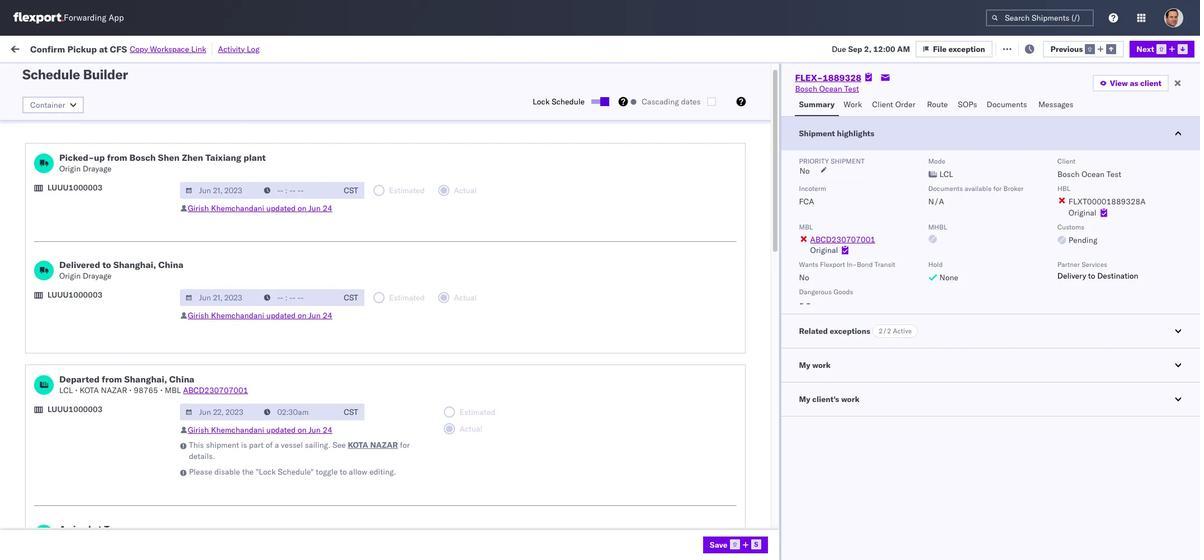 Task type: describe. For each thing, give the bounding box(es) containing it.
upload for upload customs clearance documents button associated with maeu22193560t3
[[12, 191, 38, 201]]

24 for delivered to shanghai, china
[[323, 311, 332, 321]]

my for my work button
[[799, 361, 810, 371]]

ocean inside client bosch ocean test incoterm fca
[[1082, 169, 1105, 179]]

2/2
[[879, 327, 891, 335]]

0 vertical spatial no
[[800, 166, 810, 176]]

2 flex-1873441 from the top
[[725, 167, 783, 177]]

progress
[[175, 69, 203, 77]]

luuu1000003 down my client's work
[[813, 413, 868, 423]]

0 vertical spatial confirm delivery link
[[12, 289, 72, 300]]

allow
[[349, 467, 367, 477]]

available
[[965, 184, 992, 193]]

girish khemchandani updated on jun 24 button for delivered to shanghai, china
[[188, 311, 332, 321]]

entity
[[610, 142, 630, 152]]

ca inside confirm pickup from los angeles, ca link
[[135, 338, 145, 349]]

2 • from the left
[[129, 386, 132, 396]]

ram
[[502, 118, 517, 128]]

1 horizontal spatial exception
[[1024, 43, 1061, 53]]

route button
[[923, 94, 954, 116]]

2,
[[864, 44, 872, 54]]

1 horizontal spatial kota
[[348, 440, 368, 451]]

bond
[[857, 260, 873, 269]]

action
[[1161, 43, 1186, 53]]

schedule delivery appointment link
[[26, 412, 137, 423]]

1884372
[[749, 241, 783, 251]]

1 vertical spatial confirm delivery
[[26, 461, 85, 472]]

-- : -- -- text field for departed from shanghai, china
[[258, 404, 338, 421]]

upload customs clearance documents link for upload customs clearance documents button associated with maeu22193560t3
[[12, 190, 151, 202]]

11:59 pm pdt, jun 23, 2023
[[211, 413, 317, 423]]

ocean lcl
[[403, 437, 442, 447]]

ac ram
[[489, 118, 517, 128]]

forwarding app
[[64, 13, 124, 23]]

4 resize handle column header from the left
[[470, 87, 483, 561]]

1 horizontal spatial abcd230707001
[[810, 235, 875, 245]]

girish khemchandani updated on jun 24 button for picked-up from bosch shen zhen taixiang plant
[[188, 203, 332, 214]]

original for hbl
[[1069, 208, 1097, 218]]

1 vertical spatial confirm delivery link
[[26, 461, 85, 472]]

upload customs clearance documents button for --
[[12, 141, 151, 153]]

from inside departed from shanghai, china lcl • kota nazar • 98765 • mbl abcd230707001
[[102, 374, 122, 385]]

flex-1884372
[[725, 241, 783, 251]]

batch action
[[1137, 43, 1186, 53]]

work inside button
[[812, 361, 831, 371]]

2/2 active
[[879, 327, 912, 335]]

upload customs clearance documents link for --'s upload customs clearance documents button
[[12, 141, 151, 152]]

disable
[[214, 467, 240, 477]]

pdt, for 8:59
[[244, 437, 262, 447]]

on for picked-up from bosch shen zhen taixiang plant
[[298, 203, 307, 214]]

angeles, inside button
[[102, 338, 133, 349]]

2 resize handle column header from the left
[[338, 87, 351, 561]]

3 resize handle column header from the left
[[384, 87, 397, 561]]

mbl/mawb
[[899, 90, 938, 98]]

this
[[189, 440, 204, 451]]

schedule inside schedule delivery appointment link
[[26, 412, 59, 422]]

my client's work
[[799, 395, 860, 405]]

2 1889408 from the top
[[749, 511, 783, 521]]

girish khemchandani updated on jun 24 button for departed from shanghai, china
[[188, 425, 332, 435]]

angeles, inside button
[[107, 314, 137, 324]]

view
[[1110, 78, 1128, 88]]

pending
[[1069, 235, 1098, 245]]

china for departed from shanghai, china
[[169, 374, 194, 385]]

messages
[[1038, 99, 1074, 110]]

2 horizontal spatial lcl
[[939, 169, 953, 179]]

1 horizontal spatial of
[[266, 440, 273, 451]]

5 resize handle column header from the left
[[556, 87, 569, 561]]

app
[[109, 13, 124, 23]]

my work button
[[781, 349, 1200, 382]]

pdt, for 11:59
[[249, 413, 267, 423]]

of inside upload proof of delivery link
[[74, 437, 81, 447]]

0 vertical spatial for
[[107, 69, 116, 77]]

delivered
[[59, 259, 100, 271]]

luuu1000003 for departed from shanghai, china
[[48, 405, 102, 415]]

client bosch ocean test incoterm fca
[[799, 157, 1121, 207]]

client for bosch
[[1058, 157, 1076, 165]]

upload customs clearance documents down 'turnover'
[[26, 265, 165, 275]]

goods
[[834, 288, 853, 296]]

cst for picked-up from bosch shen zhen taixiang plant
[[344, 186, 358, 196]]

-- : -- -- text field for picked-up from bosch shen zhen taixiang plant
[[258, 182, 338, 199]]

highlights
[[837, 129, 874, 139]]

mbl/mawb numbers
[[899, 90, 968, 98]]

container for container
[[30, 100, 65, 110]]

2 ocean fcl from the top
[[403, 191, 442, 202]]

upload proof of delivery link
[[26, 436, 112, 447]]

documents button
[[982, 94, 1034, 116]]

confirm pickup from los angeles, ca button
[[12, 338, 145, 350]]

7 unknown from the top
[[211, 314, 246, 324]]

blocked,
[[138, 69, 166, 77]]

9 resize handle column header from the left
[[1046, 87, 1059, 561]]

id
[[722, 90, 729, 98]]

0 horizontal spatial work
[[122, 43, 142, 53]]

the
[[242, 467, 254, 477]]

flex-1889145
[[725, 388, 783, 398]]

document
[[49, 240, 85, 250]]

1886217 for schedule pickup from los angeles, ca
[[749, 314, 783, 324]]

in-
[[847, 260, 857, 269]]

at for arrived at tacoma
[[93, 524, 102, 535]]

1 horizontal spatial abcd230707001 button
[[810, 235, 875, 245]]

to inside delivered to shanghai, china origin drayage
[[102, 259, 111, 271]]

1 1889408 from the top
[[749, 487, 783, 497]]

0 vertical spatial confirm delivery button
[[12, 289, 72, 301]]

international
[[26, 123, 71, 133]]

0 horizontal spatial file exception
[[933, 44, 985, 54]]

0 horizontal spatial file
[[933, 44, 947, 54]]

vandelay
[[489, 142, 521, 152]]

demo
[[520, 241, 541, 251]]

0 vertical spatial my
[[11, 41, 29, 56]]

pm for 9:00
[[230, 462, 242, 472]]

fcl for vandelay
[[428, 142, 442, 152]]

girish for delivered to shanghai, china
[[188, 311, 209, 321]]

2 gaurav from the top
[[1065, 167, 1090, 177]]

0 horizontal spatial flexport
[[489, 241, 518, 251]]

confirm for the bottommost 'confirm delivery' link
[[26, 461, 54, 472]]

dangerous
[[799, 288, 832, 296]]

workitem
[[12, 90, 42, 98]]

plant
[[244, 152, 266, 163]]

1 flex-1873441 from the top
[[725, 142, 783, 152]]

2 vertical spatial lcl
[[428, 437, 442, 447]]

1889145
[[749, 388, 783, 398]]

am
[[897, 44, 910, 54]]

flex-1857563
[[725, 118, 783, 128]]

1 1873441 from the top
[[749, 142, 783, 152]]

girish khemchandani updated on jun 24 for departed from shanghai, china
[[188, 425, 332, 435]]

flex-1889328 for 8:59 pm pdt, sep 4, 2023
[[725, 437, 783, 447]]

flexport inside the wants flexport in-bond transit no
[[820, 260, 845, 269]]

2023 for 11:59 pm pdt, jun 23, 2023
[[297, 413, 317, 423]]

khemchandani for departed from shanghai, china
[[211, 425, 264, 435]]

zhen
[[182, 152, 203, 163]]

1 horizontal spatial mbl
[[799, 223, 813, 231]]

test inside client bosch ocean test incoterm fca
[[1107, 169, 1121, 179]]

workspace
[[150, 44, 189, 54]]

2 jawla from the top
[[1092, 167, 1111, 177]]

shipment for this
[[206, 440, 239, 451]]

schedule inside schedule pickup from los angeles, ca button
[[12, 314, 45, 324]]

due sep 2, 12:00 am
[[832, 44, 910, 54]]

from inside button
[[74, 314, 90, 324]]

1 horizontal spatial file exception
[[1009, 43, 1061, 53]]

2 flex-1889408 from the top
[[725, 511, 783, 521]]

1874043
[[749, 191, 783, 202]]

fcl for fake atlas
[[428, 364, 442, 374]]

2 unknown from the top
[[211, 142, 246, 152]]

upload for upload proof of delivery button
[[26, 437, 51, 447]]

complete document turnover button
[[12, 240, 118, 252]]

batch action button
[[1120, 40, 1193, 57]]

operator
[[1065, 90, 1092, 98]]

7 resize handle column header from the left
[[794, 87, 808, 561]]

flex-1886217 for schedule pickup from los angeles, ca
[[725, 314, 783, 324]]

8 resize handle column header from the left
[[880, 87, 894, 561]]

at for 760 at risk
[[223, 43, 230, 53]]

wants flexport in-bond transit no
[[799, 260, 895, 283]]

jun for departed from shanghai, china
[[309, 425, 321, 435]]

hbl
[[1058, 184, 1071, 193]]

my for my client's work button
[[799, 395, 810, 405]]

delivery inside partner services delivery to destination
[[1058, 271, 1086, 281]]

jun for delivered to shanghai, china
[[309, 311, 321, 321]]

shipment highlights button
[[781, 117, 1200, 150]]

message (0)
[[151, 43, 197, 53]]

drayage inside delivered to shanghai, china origin drayage
[[83, 271, 112, 281]]

4 ocean fcl from the top
[[403, 290, 442, 300]]

delivery down schedule delivery appointment button
[[83, 437, 112, 447]]

kota inside departed from shanghai, china lcl • kota nazar • 98765 • mbl abcd230707001
[[80, 386, 99, 396]]

please
[[189, 467, 212, 477]]

incoterm
[[799, 184, 826, 193]]

1 • from the left
[[75, 386, 78, 396]]

1 gaurav jawla from the top
[[1065, 142, 1111, 152]]

upload customs clearance documents button for maeu22193560t3
[[12, 190, 151, 203]]

bosch ocean test link
[[795, 83, 859, 94]]

dangerous goods - -
[[799, 288, 853, 309]]

1 vertical spatial work
[[844, 99, 862, 110]]

original for mbl
[[810, 245, 838, 255]]

copy
[[130, 44, 148, 54]]

view as client
[[1110, 78, 1162, 88]]

destination
[[1097, 271, 1138, 281]]

1874045
[[749, 216, 783, 226]]

schedule pickup from los angeles international airport
[[26, 112, 148, 133]]

previous
[[1051, 44, 1083, 54]]

10 resize handle column header from the left
[[1132, 87, 1145, 561]]

11 resize handle column header from the left
[[1172, 87, 1185, 561]]

abcd230707001 inside departed from shanghai, china lcl • kota nazar • 98765 • mbl abcd230707001
[[183, 386, 248, 396]]

1 horizontal spatial file
[[1009, 43, 1023, 53]]

6 resize handle column header from the left
[[688, 87, 702, 561]]

shipper
[[543, 241, 570, 251]]

air
[[403, 118, 413, 128]]

summary
[[799, 99, 835, 110]]

Search Shipments (/) text field
[[986, 10, 1094, 26]]

up
[[94, 152, 105, 163]]

confirm pickup at cfs copy workspace link
[[30, 43, 206, 55]]

(0)
[[182, 43, 197, 53]]

760 at risk
[[206, 43, 245, 53]]

3 flex-1886217 from the top
[[725, 339, 783, 349]]

nazar inside departed from shanghai, china lcl • kota nazar • 98765 • mbl abcd230707001
[[101, 386, 127, 396]]

work,
[[118, 69, 136, 77]]

1 vertical spatial abcd230707001 button
[[183, 386, 248, 396]]

customs for --'s upload customs clearance documents button
[[40, 142, 71, 152]]

ac
[[489, 118, 499, 128]]

lock schedule
[[533, 97, 585, 107]]

numbers for container numbers
[[845, 90, 873, 98]]

schedule delivery appointment
[[26, 412, 137, 422]]

for details.
[[189, 440, 410, 462]]

ocean fcl for fake atlas
[[403, 364, 442, 374]]

batch
[[1137, 43, 1159, 53]]

flex-1885850
[[725, 265, 783, 275]]

hold
[[928, 260, 943, 269]]

2 atlas from the left
[[594, 364, 612, 374]]

pickup inside button
[[47, 314, 72, 324]]

flexport. image
[[13, 12, 64, 23]]

upload customs clearance documents up "document"
[[12, 215, 151, 226]]

wants
[[799, 260, 818, 269]]

1886217 for confirm delivery
[[749, 290, 783, 300]]

exceptions
[[830, 326, 870, 337]]

schedule builder
[[22, 66, 128, 83]]

maeu22193560t3 for flex-1874043
[[899, 191, 970, 202]]

message
[[151, 43, 182, 53]]

no inside the wants flexport in-bond transit no
[[799, 273, 809, 283]]

0 vertical spatial confirm delivery
[[12, 289, 72, 299]]

bosch inside "picked-up from bosch shen zhen taixiang plant origin drayage"
[[129, 152, 156, 163]]

760
[[206, 43, 221, 53]]

0 horizontal spatial my work
[[11, 41, 61, 56]]

2 vertical spatial to
[[340, 467, 347, 477]]

summary button
[[795, 94, 839, 116]]

customs down the complete document turnover button
[[53, 265, 85, 275]]

sep for 8:59 pm pdt, sep 4, 2023
[[264, 437, 278, 447]]



Task type: vqa. For each thing, say whether or not it's contained in the screenshot.
left NOT
no



Task type: locate. For each thing, give the bounding box(es) containing it.
3 1886217 from the top
[[749, 339, 783, 349]]

1 upload customs clearance documents button from the top
[[12, 141, 151, 153]]

container numbers
[[813, 90, 873, 98]]

clearance for third upload customs clearance documents button from the top of the page
[[73, 215, 109, 226]]

1 updated from the top
[[266, 203, 296, 214]]

9 unknown from the top
[[211, 388, 246, 398]]

3 fcl from the top
[[428, 241, 442, 251]]

2 fcl from the top
[[428, 191, 442, 202]]

my work up filtered by:
[[11, 41, 61, 56]]

drayage inside "picked-up from bosch shen zhen taixiang plant origin drayage"
[[83, 164, 112, 174]]

0 vertical spatial flex-1886217
[[725, 290, 783, 300]]

client inside client bosch ocean test incoterm fca
[[1058, 157, 1076, 165]]

1 maeu22193560t3 from the top
[[899, 191, 970, 202]]

1 horizontal spatial lcl
[[428, 437, 442, 447]]

2 vertical spatial for
[[400, 440, 410, 451]]

2 origin from the top
[[59, 271, 81, 281]]

original down the flxt00001889328a
[[1069, 208, 1097, 218]]

0 horizontal spatial exception
[[949, 44, 985, 54]]

2 gaurav jawla from the top
[[1065, 167, 1111, 177]]

arrived
[[59, 524, 91, 535]]

confirm delivery link down proof
[[26, 461, 85, 472]]

to down 'turnover'
[[102, 259, 111, 271]]

1 vertical spatial nazar
[[370, 440, 398, 451]]

3 updated from the top
[[266, 425, 296, 435]]

mbl right 98765
[[165, 386, 181, 396]]

my up filtered
[[11, 41, 29, 56]]

0 horizontal spatial numbers
[[845, 90, 873, 98]]

for right kota nazar "link"
[[400, 440, 410, 451]]

2 numbers from the left
[[940, 90, 968, 98]]

1 vertical spatial upload customs clearance documents button
[[12, 190, 151, 203]]

MMM D, YYYY text field
[[180, 182, 259, 199], [180, 290, 259, 306], [180, 404, 259, 421]]

2 horizontal spatial work
[[841, 395, 860, 405]]

china inside delivered to shanghai, china origin drayage
[[158, 259, 183, 271]]

to left allow
[[340, 467, 347, 477]]

confirm inside button
[[12, 338, 41, 349]]

6 unknown from the top
[[211, 290, 246, 300]]

0 vertical spatial khemchandani
[[211, 203, 264, 214]]

1 girish khemchandani updated on jun 24 button from the top
[[188, 203, 332, 214]]

on for delivered to shanghai, china
[[298, 311, 307, 321]]

3 upload customs clearance documents button from the top
[[12, 215, 151, 227]]

3 • from the left
[[160, 386, 163, 396]]

girish for picked-up from bosch shen zhen taixiang plant
[[188, 203, 209, 214]]

clearance up up in the top of the page
[[73, 142, 109, 152]]

cst for delivered to shanghai, china
[[344, 293, 358, 303]]

delivery
[[1058, 271, 1086, 281], [43, 289, 72, 299], [61, 412, 90, 422], [83, 437, 112, 447], [56, 461, 85, 472]]

flex-1889145 button
[[707, 385, 786, 401], [707, 385, 786, 401]]

1 drayage from the top
[[83, 164, 112, 174]]

messages button
[[1034, 94, 1080, 116]]

1 vertical spatial for
[[993, 184, 1002, 193]]

upload customs clearance documents button
[[12, 141, 151, 153], [12, 190, 151, 203], [12, 215, 151, 227]]

flex-
[[795, 72, 823, 83], [725, 93, 749, 103], [725, 118, 749, 128], [725, 142, 749, 152], [725, 167, 749, 177], [725, 191, 749, 202], [725, 216, 749, 226], [725, 241, 749, 251], [725, 265, 749, 275], [725, 290, 749, 300], [725, 314, 749, 324], [725, 339, 749, 349], [725, 364, 749, 374], [725, 388, 749, 398], [725, 413, 749, 423], [725, 437, 749, 447], [725, 462, 749, 472], [725, 487, 749, 497], [725, 511, 749, 521], [725, 536, 749, 546]]

delivery for the bottommost 'confirm delivery' link
[[56, 461, 85, 472]]

sep left 4,
[[264, 437, 278, 447]]

2 girish from the top
[[188, 311, 209, 321]]

1 gaurav from the top
[[1065, 142, 1090, 152]]

2 vertical spatial updated
[[266, 425, 296, 435]]

updated for departed from shanghai, china
[[266, 425, 296, 435]]

3 girish khemchandani updated on jun 24 from the top
[[188, 425, 332, 435]]

8 unknown from the top
[[211, 364, 246, 374]]

exception
[[1024, 43, 1061, 53], [949, 44, 985, 54]]

flxt00001889328a
[[1069, 197, 1146, 207]]

file exception up mbl/mawb numbers 'button'
[[933, 44, 985, 54]]

0 vertical spatial flex-1889408
[[725, 487, 783, 497]]

original up wants
[[810, 245, 838, 255]]

clearance for upload customs clearance documents button associated with maeu22193560t3
[[73, 191, 109, 201]]

0 vertical spatial cst
[[344, 186, 358, 196]]

0 horizontal spatial of
[[74, 437, 81, 447]]

0 vertical spatial girish
[[188, 203, 209, 214]]

ocean inside bosch ocean test link
[[819, 84, 842, 94]]

file exception down search shipments (/) text box
[[1009, 43, 1061, 53]]

2 fake atlas from the left
[[575, 364, 612, 374]]

2 on from the top
[[298, 311, 307, 321]]

by:
[[40, 68, 51, 79]]

0 horizontal spatial container
[[30, 100, 65, 110]]

1 khemchandani from the top
[[211, 203, 264, 214]]

girish khemchandani updated on jun 24 button down -- : -- -- text box
[[188, 311, 332, 321]]

2 vertical spatial 24
[[323, 425, 332, 435]]

shipment for priority
[[831, 157, 865, 165]]

in
[[167, 69, 174, 77]]

shen
[[158, 152, 180, 163]]

work inside button
[[841, 395, 860, 405]]

taixiang
[[205, 152, 241, 163]]

pickup inside button
[[43, 338, 67, 349]]

2 vertical spatial pdt,
[[244, 462, 262, 472]]

girish khemchandani updated on jun 24 for picked-up from bosch shen zhen taixiang plant
[[188, 203, 332, 214]]

my inside my work button
[[799, 361, 810, 371]]

1873441
[[749, 142, 783, 152], [749, 167, 783, 177]]

updated for picked-up from bosch shen zhen taixiang plant
[[266, 203, 296, 214]]

for
[[107, 69, 116, 77], [993, 184, 1002, 193], [400, 440, 410, 451]]

shanghai, down 'turnover'
[[113, 259, 156, 271]]

china inside departed from shanghai, china lcl • kota nazar • 98765 • mbl abcd230707001
[[169, 374, 194, 385]]

luuu1000003 for picked-up from bosch shen zhen taixiang plant
[[48, 183, 102, 193]]

5 unknown from the top
[[211, 241, 246, 251]]

2 cst from the top
[[344, 293, 358, 303]]

1 cst from the top
[[344, 186, 358, 196]]

2 flex-1886217 from the top
[[725, 314, 783, 324]]

customs up pending
[[1058, 223, 1084, 231]]

client inside button
[[872, 99, 893, 110]]

khemchandani for picked-up from bosch shen zhen taixiang plant
[[211, 203, 264, 214]]

fake atlas
[[489, 364, 526, 374], [575, 364, 612, 374]]

3 mmm d, yyyy text field from the top
[[180, 404, 259, 421]]

1 fcl from the top
[[428, 142, 442, 152]]

1 vertical spatial abcd230707001
[[183, 386, 248, 396]]

0 horizontal spatial client
[[872, 99, 893, 110]]

0 vertical spatial work
[[32, 41, 61, 56]]

2 vertical spatial sep
[[264, 462, 278, 472]]

0 vertical spatial abcd230707001 button
[[810, 235, 875, 245]]

work up client's
[[812, 361, 831, 371]]

1 horizontal spatial work
[[844, 99, 862, 110]]

1 girish from the top
[[188, 203, 209, 214]]

at right arrived
[[93, 524, 102, 535]]

1 vertical spatial 1886217
[[749, 314, 783, 324]]

upload proof of delivery
[[26, 437, 112, 447]]

updated
[[266, 203, 296, 214], [266, 311, 296, 321], [266, 425, 296, 435]]

1 vertical spatial updated
[[266, 311, 296, 321]]

from inside button
[[69, 338, 85, 349]]

1 ocean fcl from the top
[[403, 142, 442, 152]]

on for departed from shanghai, china
[[298, 425, 307, 435]]

flex-1886217 for confirm delivery
[[725, 290, 783, 300]]

1 horizontal spatial client
[[1058, 157, 1076, 165]]

0 horizontal spatial abcd230707001 button
[[183, 386, 248, 396]]

0 horizontal spatial lcl
[[59, 386, 73, 396]]

resize handle column header
[[191, 87, 204, 561], [338, 87, 351, 561], [384, 87, 397, 561], [470, 87, 483, 561], [556, 87, 569, 561], [688, 87, 702, 561], [794, 87, 808, 561], [880, 87, 894, 561], [1046, 87, 1059, 561], [1132, 87, 1145, 561], [1172, 87, 1185, 561]]

0 vertical spatial original
[[1069, 208, 1097, 218]]

kota down departed at the left
[[80, 386, 99, 396]]

2023 right 1,
[[289, 462, 308, 472]]

1 vertical spatial shipment
[[206, 440, 239, 451]]

pm
[[235, 413, 247, 423], [230, 437, 242, 447], [230, 462, 242, 472]]

1 flex-1889408 from the top
[[725, 487, 783, 497]]

client
[[872, 99, 893, 110], [1058, 157, 1076, 165]]

mmm d, yyyy text field for delivered to shanghai, china
[[180, 290, 259, 306]]

delivered to shanghai, china origin drayage
[[59, 259, 183, 281]]

0 horizontal spatial work
[[32, 41, 61, 56]]

drayage down delivered
[[83, 271, 112, 281]]

clearance for --'s upload customs clearance documents button
[[73, 142, 109, 152]]

lcl inside departed from shanghai, china lcl • kota nazar • 98765 • mbl abcd230707001
[[59, 386, 73, 396]]

1 fake atlas from the left
[[489, 364, 526, 374]]

client order
[[872, 99, 915, 110]]

confirm delivery button up schedule pickup from los angeles, ca button
[[12, 289, 72, 301]]

0 vertical spatial 2023
[[297, 413, 317, 423]]

pdt, left the a
[[244, 437, 262, 447]]

1889328 for 9:00 pm pdt, sep 1, 2023
[[749, 462, 783, 472]]

sep for 9:00 pm pdt, sep 1, 2023
[[264, 462, 278, 472]]

for left work,
[[107, 69, 116, 77]]

bosch inside client bosch ocean test incoterm fca
[[1058, 169, 1080, 179]]

work up by:
[[32, 41, 61, 56]]

upload customs clearance documents link down airport
[[12, 141, 151, 152]]

for left broker
[[993, 184, 1002, 193]]

1 horizontal spatial nazar
[[370, 440, 398, 451]]

1 horizontal spatial atlas
[[594, 364, 612, 374]]

documents inside documents available for broker n/a
[[928, 184, 963, 193]]

1 origin from the top
[[59, 164, 81, 174]]

new
[[575, 142, 591, 152]]

drayage down up in the top of the page
[[83, 164, 112, 174]]

no down wants
[[799, 273, 809, 283]]

los inside button
[[92, 314, 104, 324]]

2 horizontal spatial for
[[993, 184, 1002, 193]]

priority shipment
[[799, 157, 865, 165]]

1 flex-1886217 from the top
[[725, 290, 783, 300]]

1 numbers from the left
[[845, 90, 873, 98]]

girish
[[188, 203, 209, 214], [188, 311, 209, 321], [188, 425, 209, 435]]

pdt, for 9:00
[[244, 462, 262, 472]]

9:00
[[211, 462, 228, 472]]

24 for picked-up from bosch shen zhen taixiang plant
[[323, 203, 332, 214]]

sops button
[[954, 94, 982, 116]]

3 cst from the top
[[344, 408, 358, 418]]

3 unknown from the top
[[211, 167, 246, 177]]

sailing.
[[305, 440, 331, 451]]

-- : -- -- text field down plant on the left top of page
[[258, 182, 338, 199]]

0 horizontal spatial original
[[810, 245, 838, 255]]

23,
[[283, 413, 295, 423]]

upload customs clearance documents link down picked-
[[12, 190, 151, 202]]

clearance
[[73, 142, 109, 152], [73, 191, 109, 201], [73, 215, 109, 226], [87, 265, 122, 275]]

1857563
[[749, 118, 783, 128]]

0 vertical spatial girish khemchandani updated on jun 24 button
[[188, 203, 332, 214]]

complete document turnover link
[[12, 240, 118, 251]]

file
[[1009, 43, 1023, 53], [933, 44, 947, 54]]

0 vertical spatial work
[[122, 43, 142, 53]]

mbl inside departed from shanghai, china lcl • kota nazar • 98765 • mbl abcd230707001
[[165, 386, 181, 396]]

0 horizontal spatial fake
[[489, 364, 506, 374]]

24 for departed from shanghai, china
[[323, 425, 332, 435]]

0 vertical spatial gaurav
[[1065, 142, 1090, 152]]

-- : -- -- text field up 4,
[[258, 404, 338, 421]]

mbl down fca in the right top of the page
[[799, 223, 813, 231]]

0 vertical spatial pdt,
[[249, 413, 267, 423]]

girish khemchandani updated on jun 24 for delivered to shanghai, china
[[188, 311, 332, 321]]

confirm pickup from los angeles, ca link
[[12, 338, 145, 349]]

nazar up "appointment"
[[101, 386, 127, 396]]

eloi
[[575, 241, 592, 251]]

2 -- : -- -- text field from the top
[[258, 404, 338, 421]]

1 atlas from the left
[[508, 364, 526, 374]]

numbers inside button
[[845, 90, 873, 98]]

0 vertical spatial abcd230707001
[[810, 235, 875, 245]]

0 vertical spatial drayage
[[83, 164, 112, 174]]

for inside documents available for broker n/a
[[993, 184, 1002, 193]]

flexport
[[489, 241, 518, 251], [820, 260, 845, 269]]

0 horizontal spatial kota
[[80, 386, 99, 396]]

flex-1886217
[[725, 290, 783, 300], [725, 314, 783, 324], [725, 339, 783, 349]]

0 vertical spatial nazar
[[101, 386, 127, 396]]

girish khemchandani updated on jun 24 up 8:59 pm pdt, sep 4, 2023 in the left of the page
[[188, 425, 332, 435]]

None checkbox
[[591, 99, 607, 104]]

1 jawla from the top
[[1092, 142, 1111, 152]]

confirm delivery
[[12, 289, 72, 299], [26, 461, 85, 472]]

1 vertical spatial kota
[[348, 440, 368, 451]]

flex id
[[707, 90, 729, 98]]

upload customs clearance documents down picked-
[[12, 191, 151, 201]]

0 horizontal spatial nazar
[[101, 386, 127, 396]]

3 khemchandani from the top
[[211, 425, 264, 435]]

upload customs clearance documents link down 'turnover'
[[26, 264, 165, 275]]

mmm d, yyyy text field for departed from shanghai, china
[[180, 404, 259, 421]]

view as client button
[[1093, 75, 1169, 92]]

0 vertical spatial container
[[813, 90, 843, 98]]

1 vertical spatial sep
[[264, 437, 278, 447]]

0 horizontal spatial fake atlas
[[489, 364, 526, 374]]

flex-1889328
[[795, 72, 862, 83], [725, 413, 783, 423], [725, 437, 783, 447], [725, 462, 783, 472]]

3 on from the top
[[298, 425, 307, 435]]

of
[[74, 437, 81, 447], [266, 440, 273, 451]]

confirm for the topmost 'confirm delivery' link
[[12, 289, 41, 299]]

1 vertical spatial girish khemchandani updated on jun 24
[[188, 311, 332, 321]]

flex-1889328 for 9:00 pm pdt, sep 1, 2023
[[725, 462, 783, 472]]

2023 right 23,
[[297, 413, 317, 423]]

customs down picked-
[[40, 191, 71, 201]]

flexport left demo
[[489, 241, 518, 251]]

import
[[95, 43, 120, 53]]

maeu22193560t3 for flex-1874045
[[899, 216, 970, 226]]

kota right see
[[348, 440, 368, 451]]

abcd230707001 button up in-
[[810, 235, 875, 245]]

3 1889408 from the top
[[749, 536, 783, 546]]

numbers for mbl/mawb numbers
[[940, 90, 968, 98]]

confirm delivery down proof
[[26, 461, 85, 472]]

2 maeu22193560t3 from the top
[[899, 216, 970, 226]]

2 vertical spatial cst
[[344, 408, 358, 418]]

1889328 for 8:59 pm pdt, sep 4, 2023
[[749, 437, 783, 447]]

1 horizontal spatial fake
[[575, 364, 592, 374]]

actions
[[1152, 90, 1175, 98]]

of left the a
[[266, 440, 273, 451]]

1 vertical spatial origin
[[59, 271, 81, 281]]

upload customs clearance documents up picked-
[[12, 142, 151, 152]]

1 vertical spatial gaurav
[[1065, 167, 1090, 177]]

client for order
[[872, 99, 893, 110]]

1 resize handle column header from the left
[[191, 87, 204, 561]]

delivery up upload proof of delivery link
[[61, 412, 90, 422]]

3 girish from the top
[[188, 425, 209, 435]]

fcl for flexport demo shipper
[[428, 241, 442, 251]]

ocean
[[819, 84, 842, 94], [513, 93, 536, 103], [599, 93, 622, 103], [403, 142, 426, 152], [1082, 169, 1105, 179], [403, 191, 426, 202], [403, 241, 426, 251], [403, 290, 426, 300], [403, 364, 426, 374], [513, 413, 536, 423], [403, 437, 426, 447]]

5 ocean fcl from the top
[[403, 364, 442, 374]]

import work button
[[90, 36, 146, 61]]

2023 for 9:00 pm pdt, sep 1, 2023
[[289, 462, 308, 472]]

confirm delivery button down proof
[[26, 461, 85, 473]]

ocean fcl for flexport demo shipper
[[403, 241, 442, 251]]

delivery for the topmost 'confirm delivery' link
[[43, 289, 72, 299]]

to down the services
[[1088, 271, 1095, 281]]

flex-1874045 button
[[707, 213, 786, 229], [707, 213, 786, 229]]

due
[[832, 44, 846, 54]]

1873441 up 1874043
[[749, 167, 783, 177]]

2 vertical spatial work
[[841, 395, 860, 405]]

my inside my client's work button
[[799, 395, 810, 405]]

flex-1889408 button
[[707, 484, 786, 499], [707, 484, 786, 499], [707, 508, 786, 524], [707, 508, 786, 524], [707, 533, 786, 549], [707, 533, 786, 549]]

0 vertical spatial jawla
[[1092, 142, 1111, 152]]

ca inside schedule pickup from los angeles, ca button
[[139, 314, 150, 324]]

numbers down flex-1889328 link
[[845, 90, 873, 98]]

-- : -- -- text field
[[258, 290, 338, 306]]

updated for delivered to shanghai, china
[[266, 311, 296, 321]]

upload for --'s upload customs clearance documents button
[[12, 142, 38, 152]]

1873441 down 1857563
[[749, 142, 783, 152]]

clearance down 'turnover'
[[87, 265, 122, 275]]

customs for third upload customs clearance documents button from the top of the page
[[40, 215, 71, 226]]

proof
[[53, 437, 72, 447]]

2 drayage from the top
[[83, 271, 112, 281]]

flex id button
[[702, 88, 797, 99]]

from inside "picked-up from bosch shen zhen taixiang plant origin drayage"
[[107, 152, 127, 163]]

0 vertical spatial shanghai,
[[113, 259, 156, 271]]

1 1886217 from the top
[[749, 290, 783, 300]]

2 horizontal spatial •
[[160, 386, 163, 396]]

1 vertical spatial my work
[[799, 361, 831, 371]]

-- : -- -- text field
[[258, 182, 338, 199], [258, 404, 338, 421]]

container for container numbers
[[813, 90, 843, 98]]

origin inside delivered to shanghai, china origin drayage
[[59, 271, 81, 281]]

1 vertical spatial container
[[30, 100, 65, 110]]

girish khemchandani updated on jun 24 button down plant on the left top of page
[[188, 203, 332, 214]]

flexport left in-
[[820, 260, 845, 269]]

0 vertical spatial kota
[[80, 386, 99, 396]]

numbers inside 'button'
[[940, 90, 968, 98]]

confirm delivery button
[[12, 289, 72, 301], [26, 461, 85, 473]]

toggle
[[316, 467, 338, 477]]

delivery up schedule pickup from los angeles, ca button
[[43, 289, 72, 299]]

1 horizontal spatial numbers
[[940, 90, 968, 98]]

0 vertical spatial shipment
[[831, 157, 865, 165]]

jun for picked-up from bosch shen zhen taixiang plant
[[309, 203, 321, 214]]

1 vertical spatial pm
[[230, 437, 242, 447]]

at left risk
[[223, 43, 230, 53]]

2 girish khemchandani updated on jun 24 button from the top
[[188, 311, 332, 321]]

fake
[[489, 364, 506, 374], [575, 364, 592, 374]]

ready
[[86, 69, 106, 77]]

2 girish khemchandani updated on jun 24 from the top
[[188, 311, 332, 321]]

flex-1889144
[[725, 364, 783, 374]]

departed from shanghai, china lcl • kota nazar • 98765 • mbl abcd230707001
[[59, 374, 248, 396]]

origin inside "picked-up from bosch shen zhen taixiang plant origin drayage"
[[59, 164, 81, 174]]

origin down picked-
[[59, 164, 81, 174]]

to inside partner services delivery to destination
[[1088, 271, 1095, 281]]

none
[[939, 273, 958, 283]]

upload for third upload customs clearance documents button from the top of the page
[[12, 215, 38, 226]]

1 vertical spatial original
[[810, 245, 838, 255]]

forwarding
[[64, 13, 106, 23]]

my work inside button
[[799, 361, 831, 371]]

sep left the 2,
[[848, 44, 862, 54]]

3 flex-1889408 from the top
[[725, 536, 783, 546]]

1 horizontal spatial flexport
[[820, 260, 845, 269]]

clearance down up in the top of the page
[[73, 191, 109, 201]]

shanghai, for to
[[113, 259, 156, 271]]

2 vertical spatial pm
[[230, 462, 242, 472]]

copy workspace link button
[[130, 44, 206, 54]]

kota
[[80, 386, 99, 396], [348, 440, 368, 451]]

schedule inside schedule pickup from los angeles international airport
[[26, 112, 59, 122]]

3 girish khemchandani updated on jun 24 button from the top
[[188, 425, 332, 435]]

0 vertical spatial -- : -- -- text field
[[258, 182, 338, 199]]

pm left the
[[230, 462, 242, 472]]

abcd230707001 button up 11:59
[[183, 386, 248, 396]]

schedule pickup from los angeles, ca button
[[12, 313, 150, 326]]

confirm for confirm pickup from los angeles, ca link on the bottom of page
[[12, 338, 41, 349]]

fcl
[[428, 142, 442, 152], [428, 191, 442, 202], [428, 241, 442, 251], [428, 290, 442, 300], [428, 364, 442, 374]]

0 vertical spatial sep
[[848, 44, 862, 54]]

luuu1000003 down picked-
[[48, 183, 102, 193]]

1 fake from the left
[[489, 364, 506, 374]]

flex-1847953 button
[[707, 90, 786, 106], [707, 90, 786, 106]]

related exceptions
[[799, 326, 870, 337]]

this shipment is part of a vessel sailing. see kota nazar
[[189, 440, 398, 451]]

pickup inside schedule pickup from los angeles international airport
[[61, 112, 85, 122]]

1 vertical spatial mmm d, yyyy text field
[[180, 290, 259, 306]]

ocean fcl for vandelay
[[403, 142, 442, 152]]

delivery for schedule delivery appointment link
[[61, 412, 90, 422]]

pm for 11:59
[[235, 413, 247, 423]]

2 fake from the left
[[575, 364, 592, 374]]

luuu1000003 for delivered to shanghai, china
[[48, 290, 102, 300]]

pdt, down part
[[244, 462, 262, 472]]

ca
[[153, 93, 163, 103], [153, 166, 163, 176], [139, 314, 150, 324], [135, 338, 145, 349], [153, 363, 163, 373], [153, 388, 163, 398], [153, 486, 163, 496], [153, 511, 163, 521]]

container up international
[[30, 100, 65, 110]]

for inside for details.
[[400, 440, 410, 451]]

pdt, up 8:59 pm pdt, sep 4, 2023 in the left of the page
[[249, 413, 267, 423]]

flex-1889328 for 11:59 pm pdt, jun 23, 2023
[[725, 413, 783, 423]]

exception down search shipments (/) text box
[[1024, 43, 1061, 53]]

1 vertical spatial flex-1886217
[[725, 314, 783, 324]]

2 vertical spatial girish khemchandani updated on jun 24 button
[[188, 425, 332, 435]]

cst for departed from shanghai, china
[[344, 408, 358, 418]]

pm right 11:59
[[235, 413, 247, 423]]

shipment left is
[[206, 440, 239, 451]]

1889144
[[749, 364, 783, 374]]

nazar up editing.
[[370, 440, 398, 451]]

girish khemchandani updated on jun 24 down plant on the left top of page
[[188, 203, 332, 214]]

2023 for 8:59 pm pdt, sep 4, 2023
[[289, 437, 308, 447]]

customs up complete document turnover link
[[40, 215, 71, 226]]

1 mmm d, yyyy text field from the top
[[180, 182, 259, 199]]

pm for 8:59
[[230, 437, 242, 447]]

status : ready for work, blocked, in progress
[[61, 69, 203, 77]]

3 24 from the top
[[323, 425, 332, 435]]

sep left 1,
[[264, 462, 278, 472]]

confirm delivery link up schedule pickup from los angeles, ca button
[[12, 289, 72, 300]]

3 ocean fcl from the top
[[403, 241, 442, 251]]

2 upload customs clearance documents button from the top
[[12, 190, 151, 203]]

girish for departed from shanghai, china
[[188, 425, 209, 435]]

client up hbl in the right of the page
[[1058, 157, 1076, 165]]

1 vertical spatial 24
[[323, 311, 332, 321]]

mmm d, yyyy text field for picked-up from bosch shen zhen taixiang plant
[[180, 182, 259, 199]]

from inside schedule pickup from los angeles international airport
[[87, 112, 103, 122]]

shanghai, inside delivered to shanghai, china origin drayage
[[113, 259, 156, 271]]

shipment
[[831, 157, 865, 165], [206, 440, 239, 451]]

khemchandani for delivered to shanghai, china
[[211, 311, 264, 321]]

consignee button
[[569, 88, 691, 99]]

at left cfs
[[99, 43, 108, 55]]

upload customs clearance documents button down airport
[[12, 141, 151, 153]]

• down departed at the left
[[75, 386, 78, 396]]

1 vertical spatial client
[[1058, 157, 1076, 165]]

1889408
[[749, 487, 783, 497], [749, 511, 783, 521], [749, 536, 783, 546]]

file exception
[[1009, 43, 1061, 53], [933, 44, 985, 54]]

1 vertical spatial confirm delivery button
[[26, 461, 85, 473]]

1 on from the top
[[298, 203, 307, 214]]

• right 98765
[[160, 386, 163, 396]]

file down search shipments (/) text box
[[1009, 43, 1023, 53]]

shanghai, inside departed from shanghai, china lcl • kota nazar • 98765 • mbl abcd230707001
[[124, 374, 167, 385]]

0 vertical spatial gaurav jawla
[[1065, 142, 1111, 152]]

upload customs clearance documents link for third upload customs clearance documents button from the top of the page
[[12, 215, 151, 226]]

2 vertical spatial on
[[298, 425, 307, 435]]

2 vertical spatial girish khemchandani updated on jun 24
[[188, 425, 332, 435]]

flex-1873441 down the flex-1857563
[[725, 142, 783, 152]]

2 vertical spatial mmm d, yyyy text field
[[180, 404, 259, 421]]

no down "priority" in the right top of the page
[[800, 166, 810, 176]]

maeu22193560t3 down n/a at top
[[899, 216, 970, 226]]

upload customs clearance documents link up "document"
[[12, 215, 151, 226]]

maeu22193560t3 up mhbl
[[899, 191, 970, 202]]

2 vertical spatial abcd230707001
[[899, 413, 964, 423]]

2 vertical spatial girish
[[188, 425, 209, 435]]

2 1886217 from the top
[[749, 314, 783, 324]]

my work down related
[[799, 361, 831, 371]]

of right proof
[[74, 437, 81, 447]]

1 horizontal spatial shipment
[[831, 157, 865, 165]]

container up summary
[[813, 90, 843, 98]]

2023 right 4,
[[289, 437, 308, 447]]

los inside button
[[87, 338, 100, 349]]

2 khemchandani from the top
[[211, 311, 264, 321]]

china for delivered to shanghai, china
[[158, 259, 183, 271]]

upload customs clearance documents button down picked-
[[12, 190, 151, 203]]

exception up mbl/mawb numbers 'button'
[[949, 44, 985, 54]]

1 -- : -- -- text field from the top
[[258, 182, 338, 199]]

1889328 for 11:59 pm pdt, jun 23, 2023
[[749, 413, 783, 423]]

mhbl
[[928, 223, 947, 231]]

lcl
[[939, 169, 953, 179], [59, 386, 73, 396], [428, 437, 442, 447]]

delivery down upload proof of delivery button
[[56, 461, 85, 472]]

4 fcl from the top
[[428, 290, 442, 300]]

shanghai, for from
[[124, 374, 167, 385]]

1 unknown from the top
[[211, 118, 246, 128]]

upload customs clearance documents button up "document"
[[12, 215, 151, 227]]

4 unknown from the top
[[211, 191, 246, 202]]

2 mmm d, yyyy text field from the top
[[180, 290, 259, 306]]

los inside schedule pickup from los angeles international airport
[[105, 112, 118, 122]]

1 girish khemchandani updated on jun 24 from the top
[[188, 203, 332, 214]]

0 vertical spatial client
[[872, 99, 893, 110]]

0 vertical spatial pm
[[235, 413, 247, 423]]

5 fcl from the top
[[428, 364, 442, 374]]

• left 98765
[[129, 386, 132, 396]]

origin down delivered
[[59, 271, 81, 281]]

0 vertical spatial origin
[[59, 164, 81, 174]]

schedule delivery appointment button
[[26, 412, 137, 424]]

customs for upload customs clearance documents button associated with maeu22193560t3
[[40, 191, 71, 201]]

1 24 from the top
[[323, 203, 332, 214]]

fca
[[799, 197, 814, 207]]

Search Work text field
[[824, 40, 946, 57]]

numbers up sops
[[940, 90, 968, 98]]

0 vertical spatial updated
[[266, 203, 296, 214]]

2 updated from the top
[[266, 311, 296, 321]]

0 vertical spatial lcl
[[939, 169, 953, 179]]

2 24 from the top
[[323, 311, 332, 321]]

2 1873441 from the top
[[749, 167, 783, 177]]

route
[[927, 99, 948, 110]]



